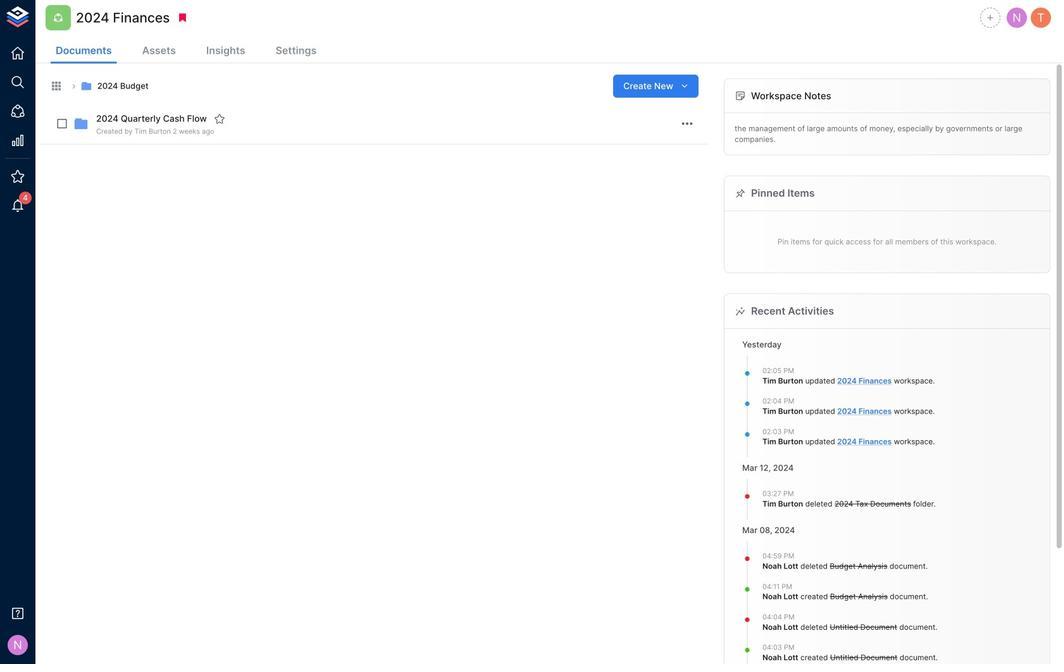 Task type: vqa. For each thing, say whether or not it's contained in the screenshot.
tooltip
no



Task type: describe. For each thing, give the bounding box(es) containing it.
remove bookmark image
[[177, 12, 188, 23]]

favorite image
[[214, 113, 225, 125]]



